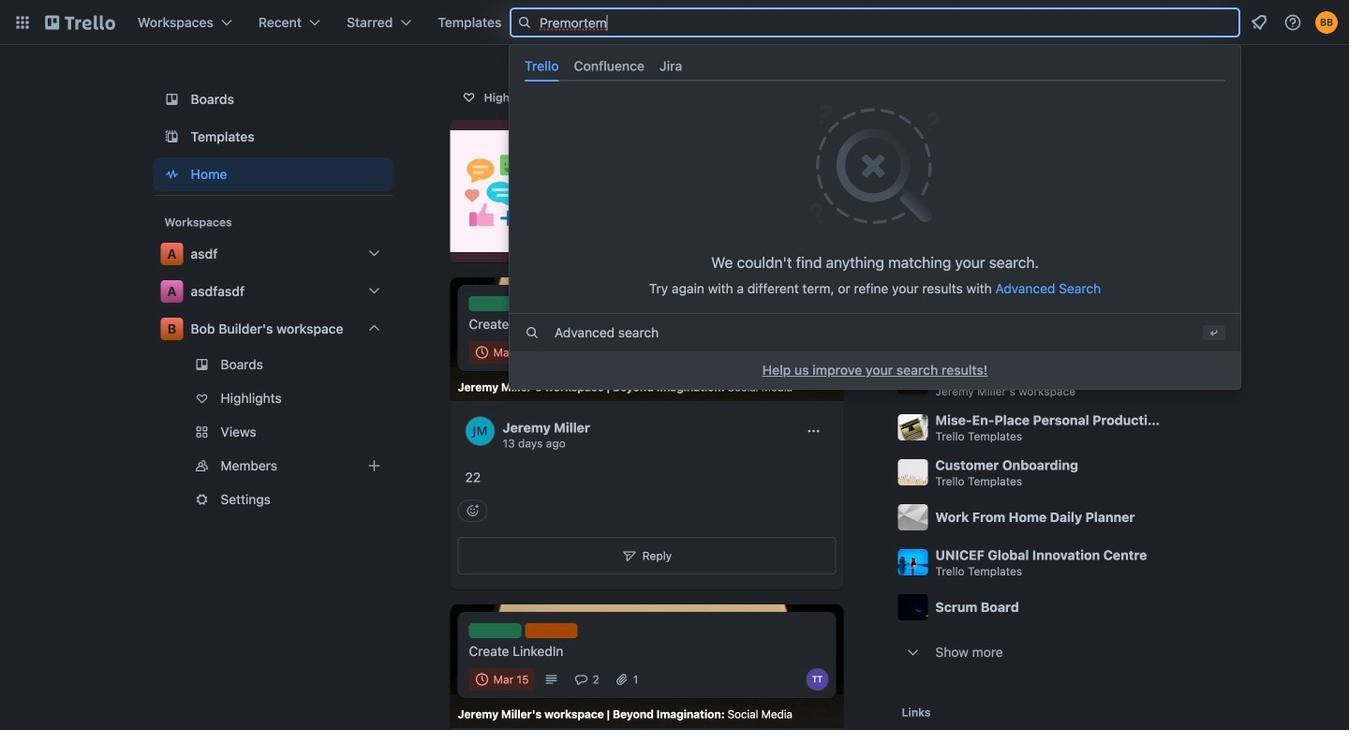 Task type: locate. For each thing, give the bounding box(es) containing it.
0 vertical spatial color: green, title: none image
[[469, 296, 522, 311]]

add image
[[363, 455, 386, 477]]

bob builder (bobbuilder40) image
[[1316, 11, 1339, 34]]

click to star premortem. it will show up at the top of your boards list. image
[[1180, 283, 1199, 302]]

back to home image
[[45, 7, 115, 37]]

search image
[[517, 15, 532, 30]]

color: orange, title: none image
[[525, 296, 578, 311], [525, 624, 578, 639]]

tab list
[[517, 51, 1234, 82]]

color: orange, title: none image for first color: green, title: none image from the top
[[525, 296, 578, 311]]

primary element
[[0, 0, 1350, 45]]

tab
[[517, 51, 567, 82], [567, 51, 652, 82], [652, 51, 690, 82]]

home image
[[161, 163, 183, 186]]

1 vertical spatial color: orange, title: none image
[[525, 624, 578, 639]]

0 notifications image
[[1249, 11, 1271, 34]]

0 vertical spatial color: orange, title: none image
[[525, 296, 578, 311]]

2 tab from the left
[[567, 51, 652, 82]]

1 vertical spatial color: green, title: none image
[[469, 624, 522, 639]]

Search Trello field
[[510, 7, 1241, 37]]

advanced search image
[[525, 325, 540, 340]]

2 color: orange, title: none image from the top
[[525, 624, 578, 639]]

1 color: orange, title: none image from the top
[[525, 296, 578, 311]]

color: orange, title: none image for first color: green, title: none image from the bottom
[[525, 624, 578, 639]]

color: green, title: none image
[[469, 296, 522, 311], [469, 624, 522, 639]]

2 color: green, title: none image from the top
[[469, 624, 522, 639]]

add reaction image
[[458, 500, 488, 522]]



Task type: vqa. For each thing, say whether or not it's contained in the screenshot.
CREATE button
no



Task type: describe. For each thing, give the bounding box(es) containing it.
search no results image
[[810, 102, 941, 226]]

open information menu image
[[1284, 13, 1303, 32]]

board image
[[161, 88, 183, 111]]

template board image
[[161, 126, 183, 148]]

1 tab from the left
[[517, 51, 567, 82]]

1 color: green, title: none image from the top
[[469, 296, 522, 311]]

click to star beyond imagination. it will show up at the top of your boards list. image
[[1180, 373, 1199, 392]]

click to star bunny board. it will show up at the top of your boards list. image
[[1180, 328, 1199, 347]]

3 tab from the left
[[652, 51, 690, 82]]



